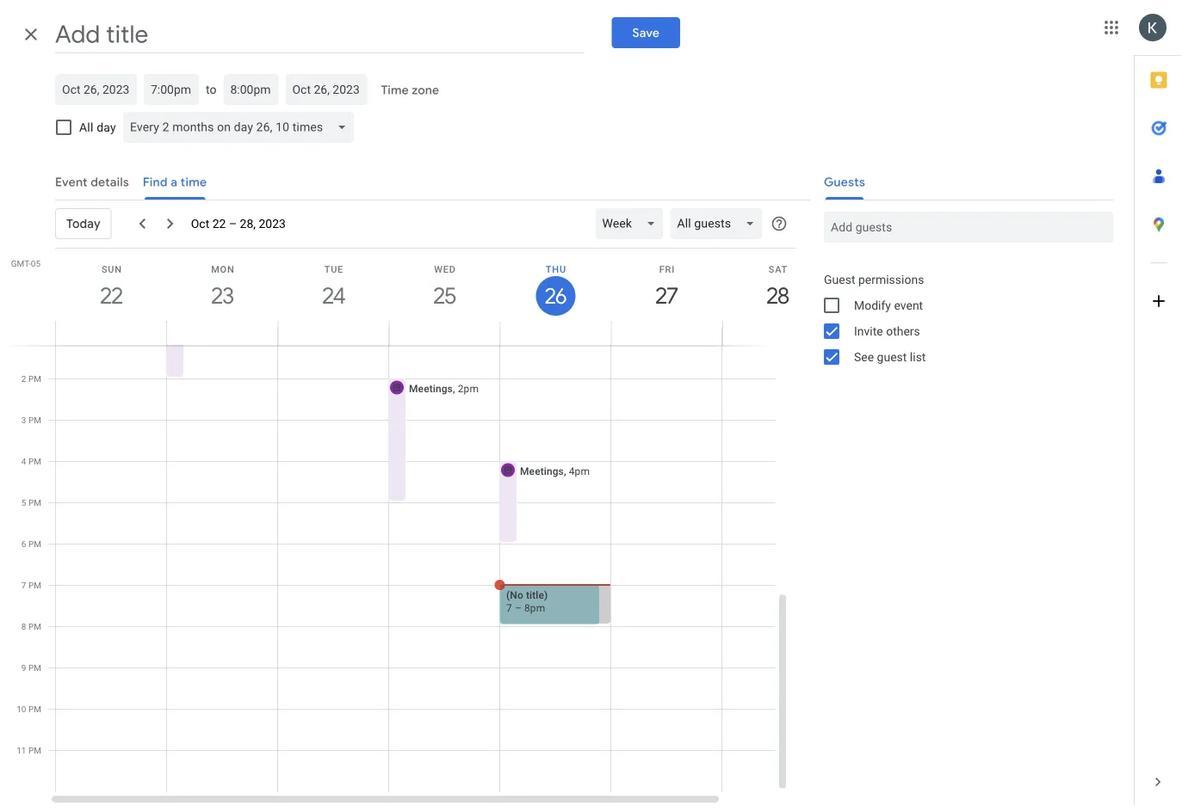 Task type: vqa. For each thing, say whether or not it's contained in the screenshot.
11 Pm
yes



Task type: describe. For each thing, give the bounding box(es) containing it.
28 column header
[[722, 249, 834, 346]]

27 column header
[[611, 249, 722, 346]]

time zone button
[[374, 75, 446, 106]]

– inside navigation toolbar
[[229, 217, 237, 231]]

6 pm
[[21, 539, 41, 549]]

monday, october 23 element
[[203, 276, 242, 316]]

28
[[766, 282, 788, 310]]

pm for 2 pm
[[28, 374, 41, 384]]

wed 25
[[432, 264, 456, 310]]

4pm
[[569, 465, 590, 477]]

1 cell from the left
[[56, 0, 167, 793]]

8
[[21, 622, 26, 632]]

day
[[97, 120, 116, 134]]

23 column header
[[166, 249, 278, 346]]

pm for 6 pm
[[28, 539, 41, 549]]

5
[[21, 498, 26, 508]]

8 pm
[[21, 622, 41, 632]]

5 pm
[[21, 498, 41, 508]]

zone
[[412, 83, 439, 98]]

others
[[886, 324, 920, 338]]

11 pm
[[17, 746, 41, 756]]

9 pm
[[21, 663, 41, 673]]

group containing guest permissions
[[810, 267, 1113, 370]]

(no
[[506, 589, 523, 601]]

24 column header
[[277, 249, 389, 346]]

6
[[21, 539, 26, 549]]

see
[[854, 350, 874, 364]]

Guests text field
[[831, 212, 1107, 243]]

guest permissions
[[824, 273, 924, 287]]

4 pm
[[21, 456, 41, 467]]

save
[[633, 25, 660, 40]]

pm for 3 pm
[[28, 415, 41, 425]]

modify
[[854, 298, 891, 313]]

meetings for meetings , 2pm
[[409, 383, 453, 395]]

wed
[[434, 264, 456, 275]]

0 vertical spatial 7
[[21, 580, 26, 591]]

to
[[206, 82, 217, 96]]

5 cell from the left
[[495, 0, 611, 793]]

Start date text field
[[62, 79, 130, 100]]

tue 24
[[321, 264, 344, 310]]

thu
[[546, 264, 567, 275]]

27
[[655, 282, 677, 310]]

thursday, october 26, today element
[[536, 276, 576, 316]]

time zone
[[381, 83, 439, 98]]

sun
[[102, 264, 122, 275]]

26
[[544, 283, 566, 310]]

sunday, october 22 element
[[92, 276, 131, 316]]

meetings , 2pm
[[409, 383, 479, 395]]

25
[[432, 282, 455, 310]]

tue
[[324, 264, 344, 275]]

mon 23
[[210, 264, 235, 310]]

24
[[321, 282, 344, 310]]

sun 22
[[99, 264, 122, 310]]

pm for 7 pm
[[28, 580, 41, 591]]

3
[[21, 415, 26, 425]]

oct
[[191, 217, 209, 231]]

thu 26
[[544, 264, 567, 310]]

grid containing 22
[[0, 0, 834, 807]]

pm for 8 pm
[[28, 622, 41, 632]]

7 inside (no title) 7 – 8pm
[[506, 602, 512, 614]]

permissions
[[858, 273, 924, 287]]

pm for 5 pm
[[28, 498, 41, 508]]

22 for sun 22
[[99, 282, 122, 310]]

25 column header
[[388, 249, 500, 346]]

friday, october 27 element
[[647, 276, 687, 316]]

oct 22 – 28, 2023
[[191, 217, 286, 231]]

4 cell from the left
[[388, 0, 500, 793]]

2 cell from the left
[[165, 0, 278, 793]]

event
[[894, 298, 923, 313]]

title)
[[526, 589, 548, 601]]

6 cell from the left
[[611, 0, 722, 793]]



Task type: locate. For each thing, give the bounding box(es) containing it.
grid
[[0, 0, 834, 807]]

pm for 10 pm
[[28, 704, 41, 715]]

1 vertical spatial –
[[515, 602, 522, 614]]

None field
[[123, 112, 361, 143], [596, 208, 670, 239], [670, 208, 769, 239], [123, 112, 361, 143], [596, 208, 670, 239], [670, 208, 769, 239]]

22 column header
[[55, 249, 167, 346]]

meetings for meetings , 4pm
[[520, 465, 564, 477]]

1 horizontal spatial –
[[515, 602, 522, 614]]

meetings
[[409, 383, 453, 395], [520, 465, 564, 477]]

End time text field
[[230, 79, 272, 100]]

1 horizontal spatial meetings
[[520, 465, 564, 477]]

–
[[229, 217, 237, 231], [515, 602, 522, 614]]

– down (no
[[515, 602, 522, 614]]

Title text field
[[55, 16, 584, 53]]

22 inside sun 22
[[99, 282, 122, 310]]

22 right oct
[[212, 217, 226, 231]]

1 horizontal spatial ,
[[564, 465, 566, 477]]

(no title) 7 – 8pm
[[506, 589, 548, 614]]

0 vertical spatial meetings
[[409, 383, 453, 395]]

0 horizontal spatial –
[[229, 217, 237, 231]]

fri 27
[[655, 264, 677, 310]]

End date text field
[[292, 79, 360, 100]]

22 for oct 22 – 28, 2023
[[212, 217, 226, 231]]

0 horizontal spatial meetings
[[409, 383, 453, 395]]

pm
[[28, 374, 41, 384], [28, 415, 41, 425], [28, 456, 41, 467], [28, 498, 41, 508], [28, 539, 41, 549], [28, 580, 41, 591], [28, 622, 41, 632], [28, 663, 41, 673], [28, 704, 41, 715], [28, 746, 41, 756]]

see guest list
[[854, 350, 926, 364]]

sat
[[769, 264, 788, 275]]

meetings left 2pm
[[409, 383, 453, 395]]

– inside (no title) 7 – 8pm
[[515, 602, 522, 614]]

row inside "grid"
[[48, 0, 834, 793]]

, left 4pm on the left of page
[[564, 465, 566, 477]]

7 cell from the left
[[722, 0, 834, 793]]

2 pm from the top
[[28, 415, 41, 425]]

pm right 3
[[28, 415, 41, 425]]

list
[[910, 350, 926, 364]]

tuesday, october 24 element
[[314, 276, 353, 316]]

3 pm from the top
[[28, 456, 41, 467]]

1 vertical spatial meetings
[[520, 465, 564, 477]]

guest
[[824, 273, 855, 287]]

5 pm from the top
[[28, 539, 41, 549]]

7 pm
[[21, 580, 41, 591]]

26 column header
[[499, 249, 611, 346]]

1 horizontal spatial 7
[[506, 602, 512, 614]]

save button
[[612, 17, 681, 48]]

2023
[[259, 217, 286, 231]]

pm right 11
[[28, 746, 41, 756]]

10
[[17, 704, 26, 715]]

sat 28
[[766, 264, 788, 310]]

9
[[21, 663, 26, 673]]

all day
[[79, 120, 116, 134]]

wednesday, october 25 element
[[425, 276, 465, 316]]

1 horizontal spatial 22
[[212, 217, 226, 231]]

navigation toolbar
[[55, 200, 797, 249]]

pm right 2
[[28, 374, 41, 384]]

9 pm from the top
[[28, 704, 41, 715]]

row
[[48, 0, 834, 793]]

,
[[453, 383, 455, 395], [564, 465, 566, 477]]

0 horizontal spatial 22
[[99, 282, 122, 310]]

today
[[66, 216, 101, 231]]

05
[[31, 258, 40, 269]]

time
[[381, 83, 409, 98]]

saturday, october 28 element
[[758, 276, 798, 316]]

today button
[[55, 203, 112, 245]]

mon
[[211, 264, 235, 275]]

pm right '6'
[[28, 539, 41, 549]]

pm right the 8
[[28, 622, 41, 632]]

6 pm from the top
[[28, 580, 41, 591]]

, for 2pm
[[453, 383, 455, 395]]

22 inside navigation toolbar
[[212, 217, 226, 231]]

3 pm
[[21, 415, 41, 425]]

23
[[210, 282, 233, 310]]

0 vertical spatial 22
[[212, 217, 226, 231]]

7 down (no
[[506, 602, 512, 614]]

11
[[17, 746, 26, 756]]

10 pm from the top
[[28, 746, 41, 756]]

pm right 5 on the bottom left of page
[[28, 498, 41, 508]]

cell
[[56, 0, 167, 793], [165, 0, 278, 793], [278, 0, 389, 793], [388, 0, 500, 793], [495, 0, 611, 793], [611, 0, 722, 793], [722, 0, 834, 793]]

7 pm from the top
[[28, 622, 41, 632]]

28,
[[240, 217, 256, 231]]

1 pm from the top
[[28, 374, 41, 384]]

4 pm from the top
[[28, 498, 41, 508]]

, for 4pm
[[564, 465, 566, 477]]

8pm
[[524, 602, 545, 614]]

guest
[[877, 350, 907, 364]]

fri
[[659, 264, 675, 275]]

2pm
[[458, 383, 479, 395]]

meetings , 4pm
[[520, 465, 590, 477]]

invite others
[[854, 324, 920, 338]]

tab list
[[1135, 56, 1182, 759]]

gmt-
[[11, 258, 31, 269]]

all
[[79, 120, 93, 134]]

1 vertical spatial 22
[[99, 282, 122, 310]]

3 cell from the left
[[278, 0, 389, 793]]

pm for 9 pm
[[28, 663, 41, 673]]

0 vertical spatial –
[[229, 217, 237, 231]]

10 pm
[[17, 704, 41, 715]]

row containing meetings
[[48, 0, 834, 793]]

4
[[21, 456, 26, 467]]

Start time text field
[[151, 79, 192, 100]]

pm right 10
[[28, 704, 41, 715]]

7 down '6'
[[21, 580, 26, 591]]

pm right the 9
[[28, 663, 41, 673]]

0 horizontal spatial ,
[[453, 383, 455, 395]]

22
[[212, 217, 226, 231], [99, 282, 122, 310]]

pm up 8 pm
[[28, 580, 41, 591]]

invite
[[854, 324, 883, 338]]

meetings left 4pm on the left of page
[[520, 465, 564, 477]]

pm right the '4' at the bottom
[[28, 456, 41, 467]]

7
[[21, 580, 26, 591], [506, 602, 512, 614]]

0 vertical spatial ,
[[453, 383, 455, 395]]

8 pm from the top
[[28, 663, 41, 673]]

pm for 4 pm
[[28, 456, 41, 467]]

modify event
[[854, 298, 923, 313]]

0 horizontal spatial 7
[[21, 580, 26, 591]]

gmt-05
[[11, 258, 40, 269]]

22 down sun
[[99, 282, 122, 310]]

2
[[21, 374, 26, 384]]

group
[[810, 267, 1113, 370]]

– left 28,
[[229, 217, 237, 231]]

1 vertical spatial 7
[[506, 602, 512, 614]]

pm for 11 pm
[[28, 746, 41, 756]]

1 vertical spatial ,
[[564, 465, 566, 477]]

2 pm
[[21, 374, 41, 384]]

, left 2pm
[[453, 383, 455, 395]]



